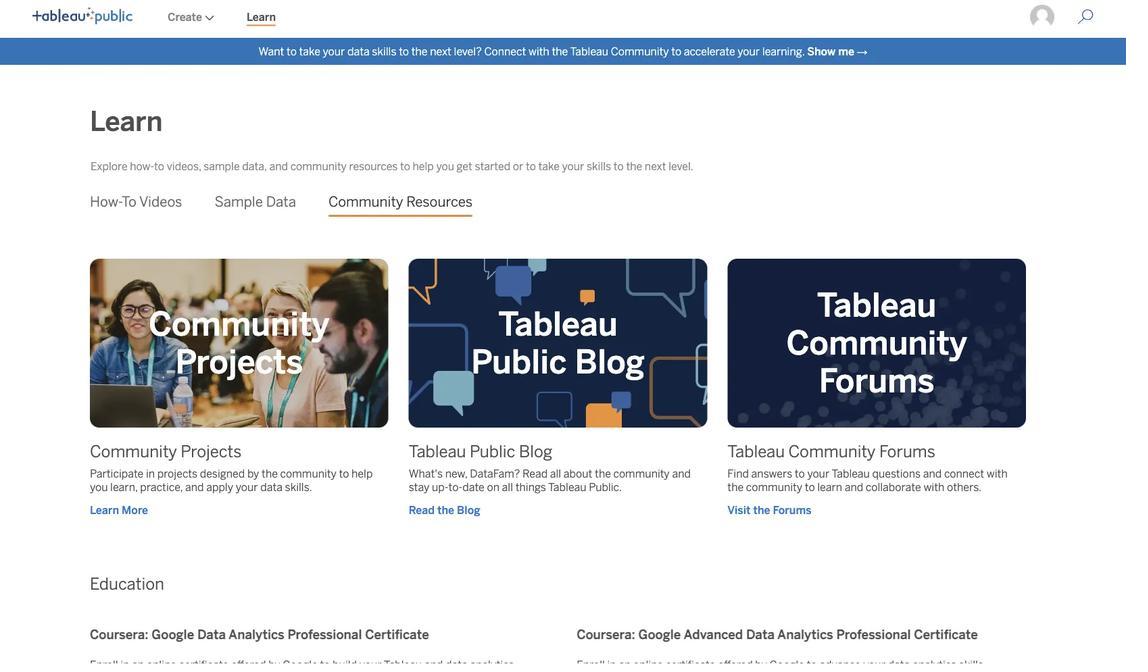 Task type: locate. For each thing, give the bounding box(es) containing it.
collaborate
[[866, 481, 922, 494]]

take
[[299, 45, 320, 58], [539, 160, 560, 173]]

skills.
[[285, 481, 312, 494]]

0 horizontal spatial analytics
[[229, 628, 285, 643]]

community inside community projects participate in projects designed by the community to help you learn, practice, and apply your data skills.
[[280, 468, 337, 480]]

you left get
[[437, 160, 454, 173]]

take right 'want'
[[299, 45, 320, 58]]

forums for tableau community forums find answers to your tableau questions and connect with the community to learn and collaborate with others.
[[880, 443, 936, 462]]

education
[[90, 575, 164, 594]]

others.
[[947, 481, 982, 494]]

connect
[[945, 468, 985, 480]]

read up things
[[523, 468, 548, 480]]

community up public.
[[614, 468, 670, 480]]

learn more link
[[90, 502, 389, 519]]

and left connect
[[924, 468, 942, 480]]

forums inside tableau community forums
[[819, 362, 935, 401]]

1 vertical spatial skills
[[587, 160, 611, 173]]

0 horizontal spatial coursera:
[[90, 628, 149, 643]]

visit the forums link
[[728, 502, 1027, 519]]

1 horizontal spatial certificate
[[914, 628, 978, 643]]

advanced
[[684, 628, 743, 643]]

2 coursera: from the left
[[577, 628, 636, 643]]

the down up-
[[438, 504, 455, 517]]

0 vertical spatial community projects link
[[90, 259, 410, 428]]

analytics
[[229, 628, 285, 643], [778, 628, 834, 643]]

0 vertical spatial with
[[529, 45, 550, 58]]

1 horizontal spatial help
[[413, 160, 434, 173]]

0 horizontal spatial professional
[[288, 628, 362, 643]]

tableau community forums find answers to your tableau questions and connect with the community to learn and collaborate with others.
[[728, 443, 1008, 494]]

0 horizontal spatial take
[[299, 45, 320, 58]]

1 vertical spatial tableau public blog link
[[409, 443, 553, 462]]

to
[[122, 194, 137, 211]]

learn link
[[231, 0, 292, 38]]

0 vertical spatial data
[[348, 45, 370, 58]]

resources
[[407, 194, 473, 211]]

1 horizontal spatial data
[[266, 194, 296, 211]]

what's new, datafam? read all about the community and stay up-to-date on all things tableau public. image
[[409, 259, 729, 428]]

create button
[[151, 0, 231, 38]]

0 horizontal spatial google
[[152, 628, 194, 643]]

learn down learn,
[[90, 504, 119, 517]]

the inside "tableau public blog what's new, datafam? read all about the community and stay up-to-date on all things tableau public."
[[595, 468, 611, 480]]

blog inside tableau public blog
[[575, 343, 645, 382]]

community inside tableau community forums find answers to your tableau questions and connect with the community to learn and collaborate with others.
[[789, 443, 876, 462]]

learn up "how-"
[[90, 105, 163, 138]]

0 horizontal spatial skills
[[372, 45, 397, 58]]

1 horizontal spatial read
[[523, 468, 548, 480]]

1 horizontal spatial professional
[[837, 628, 911, 643]]

0 horizontal spatial read
[[409, 504, 435, 517]]

with for forums
[[987, 468, 1008, 480]]

all
[[550, 468, 561, 480], [502, 481, 513, 494]]

1 vertical spatial learn
[[90, 105, 163, 138]]

tableau public blog link
[[409, 259, 729, 428], [409, 443, 553, 462]]

1 horizontal spatial with
[[924, 481, 945, 494]]

learn more
[[90, 504, 148, 517]]

2 vertical spatial blog
[[457, 504, 481, 517]]

sample
[[215, 194, 263, 211]]

0 vertical spatial you
[[437, 160, 454, 173]]

1 coursera: from the left
[[90, 628, 149, 643]]

help inside community projects participate in projects designed by the community to help you learn, practice, and apply your data skills.
[[352, 468, 373, 480]]

blog
[[575, 343, 645, 382], [519, 443, 553, 462], [457, 504, 481, 517]]

help up resources
[[413, 160, 434, 173]]

1 vertical spatial tableau community forums link
[[728, 443, 936, 462]]

the right by at the left of the page
[[262, 468, 278, 480]]

1 vertical spatial blog
[[519, 443, 553, 462]]

community down answers
[[746, 481, 803, 494]]

blog inside "tableau public blog what's new, datafam? read all about the community and stay up-to-date on all things tableau public."
[[519, 443, 553, 462]]

2 community projects link from the top
[[90, 443, 242, 462]]

0 horizontal spatial with
[[529, 45, 550, 58]]

participate
[[90, 468, 144, 480]]

how-
[[90, 194, 122, 211]]

help for projects
[[352, 468, 373, 480]]

0 vertical spatial all
[[550, 468, 561, 480]]

1 certificate from the left
[[365, 628, 429, 643]]

0 horizontal spatial certificate
[[365, 628, 429, 643]]

1 vertical spatial you
[[90, 481, 108, 494]]

all left about
[[550, 468, 561, 480]]

and inside "tableau public blog what's new, datafam? read all about the community and stay up-to-date on all things tableau public."
[[672, 468, 691, 480]]

1 horizontal spatial you
[[437, 160, 454, 173]]

projects inside community projects participate in projects designed by the community to help you learn, practice, and apply your data skills.
[[181, 443, 242, 462]]

0 vertical spatial next
[[430, 45, 452, 58]]

learn up 'want'
[[247, 10, 276, 23]]

sample
[[204, 160, 240, 173]]

1 vertical spatial all
[[502, 481, 513, 494]]

1 vertical spatial projects
[[181, 443, 242, 462]]

you inside community projects participate in projects designed by the community to help you learn, practice, and apply your data skills.
[[90, 481, 108, 494]]

1 horizontal spatial next
[[645, 160, 667, 173]]

community inside community projects participate in projects designed by the community to help you learn, practice, and apply your data skills.
[[90, 443, 177, 462]]

1 vertical spatial forums
[[880, 443, 936, 462]]

1 horizontal spatial blog
[[519, 443, 553, 462]]

you
[[437, 160, 454, 173], [90, 481, 108, 494]]

the up public.
[[595, 468, 611, 480]]

forums
[[819, 362, 935, 401], [880, 443, 936, 462], [773, 504, 812, 517]]

0 vertical spatial tableau public blog link
[[409, 259, 729, 428]]

read down stay
[[409, 504, 435, 517]]

all right on
[[502, 481, 513, 494]]

next left level?
[[430, 45, 452, 58]]

apply
[[206, 481, 233, 494]]

videos,
[[167, 160, 201, 173]]

1 horizontal spatial coursera:
[[577, 628, 636, 643]]

0 vertical spatial blog
[[575, 343, 645, 382]]

the
[[412, 45, 428, 58], [552, 45, 568, 58], [626, 160, 643, 173], [262, 468, 278, 480], [595, 468, 611, 480], [728, 481, 744, 494], [438, 504, 455, 517], [754, 504, 771, 517]]

sample data
[[215, 194, 296, 211]]

0 vertical spatial help
[[413, 160, 434, 173]]

accelerate
[[684, 45, 736, 58]]

your down by at the left of the page
[[236, 481, 258, 494]]

google
[[152, 628, 194, 643], [639, 628, 681, 643]]

new,
[[445, 468, 468, 480]]

your right 'want'
[[323, 45, 345, 58]]

read inside "tableau public blog what's new, datafam? read all about the community and stay up-to-date on all things tableau public."
[[523, 468, 548, 480]]

read the blog link
[[409, 502, 708, 519]]

next
[[430, 45, 452, 58], [645, 160, 667, 173]]

community projects link
[[90, 259, 410, 428], [90, 443, 242, 462]]

how-to videos link
[[90, 184, 182, 221]]

in
[[146, 468, 155, 480]]

0 horizontal spatial blog
[[457, 504, 481, 517]]

how-
[[130, 160, 154, 173]]

0 horizontal spatial help
[[352, 468, 373, 480]]

1 horizontal spatial analytics
[[778, 628, 834, 643]]

visit
[[728, 504, 751, 517]]

0 vertical spatial forums
[[819, 362, 935, 401]]

sample data link
[[215, 184, 296, 221]]

find
[[728, 468, 749, 480]]

public
[[471, 343, 567, 382], [470, 443, 516, 462]]

your up "learn"
[[808, 468, 830, 480]]

data
[[348, 45, 370, 58], [260, 481, 283, 494]]

to-
[[449, 481, 463, 494]]

certificate
[[365, 628, 429, 643], [914, 628, 978, 643]]

2 professional from the left
[[837, 628, 911, 643]]

coursera: for coursera: google advanced data analytics professional certificate
[[577, 628, 636, 643]]

help left "what's" on the bottom of the page
[[352, 468, 373, 480]]

next left level.
[[645, 160, 667, 173]]

and down projects at the bottom left
[[185, 481, 204, 494]]

learn
[[247, 10, 276, 23], [90, 105, 163, 138], [90, 504, 119, 517]]

and left find
[[672, 468, 691, 480]]

you down participate
[[90, 481, 108, 494]]

tableau
[[570, 45, 609, 58], [817, 286, 937, 325], [499, 305, 618, 344], [409, 443, 466, 462], [728, 443, 785, 462], [832, 468, 870, 480], [548, 481, 587, 494]]

community
[[611, 45, 669, 58], [329, 194, 403, 211], [149, 305, 330, 344], [787, 324, 968, 363], [90, 443, 177, 462], [789, 443, 876, 462]]

1 vertical spatial take
[[539, 160, 560, 173]]

1 horizontal spatial all
[[550, 468, 561, 480]]

2 vertical spatial forums
[[773, 504, 812, 517]]

projects
[[175, 343, 303, 382], [181, 443, 242, 462]]

tara.schultz image
[[1029, 3, 1056, 30]]

stay
[[409, 481, 430, 494]]

what's
[[409, 468, 443, 480]]

read
[[523, 468, 548, 480], [409, 504, 435, 517]]

learn inside 'link'
[[247, 10, 276, 23]]

2 horizontal spatial with
[[987, 468, 1008, 480]]

1 vertical spatial community projects link
[[90, 443, 242, 462]]

the down find
[[728, 481, 744, 494]]

learn
[[818, 481, 843, 494]]

1 google from the left
[[152, 628, 194, 643]]

visit the forums
[[728, 504, 812, 517]]

2 certificate from the left
[[914, 628, 978, 643]]

and
[[269, 160, 288, 173], [672, 468, 691, 480], [924, 468, 942, 480], [185, 481, 204, 494], [845, 481, 864, 494]]

forums inside tableau community forums find answers to your tableau questions and connect with the community to learn and collaborate with others.
[[880, 443, 936, 462]]

want
[[259, 45, 284, 58]]

projects inside community projects
[[175, 343, 303, 382]]

on
[[487, 481, 500, 494]]

0 vertical spatial public
[[471, 343, 567, 382]]

0 vertical spatial read
[[523, 468, 548, 480]]

your right the or on the top
[[562, 160, 585, 173]]

tableau community forums
[[787, 286, 968, 401]]

take right the or on the top
[[539, 160, 560, 173]]

1 vertical spatial data
[[260, 481, 283, 494]]

2 vertical spatial with
[[924, 481, 945, 494]]

coursera: google data analytics professional certificate
[[90, 628, 429, 643]]

1 tableau community forums link from the top
[[728, 259, 1048, 428]]

0 horizontal spatial you
[[90, 481, 108, 494]]

1 vertical spatial public
[[470, 443, 516, 462]]

0 vertical spatial take
[[299, 45, 320, 58]]

the left level.
[[626, 160, 643, 173]]

your inside tableau community forums find answers to your tableau questions and connect with the community to learn and collaborate with others.
[[808, 468, 830, 480]]

community projects
[[149, 305, 330, 382]]

2 horizontal spatial data
[[747, 628, 775, 643]]

1 vertical spatial help
[[352, 468, 373, 480]]

projects
[[157, 468, 198, 480]]

2 horizontal spatial blog
[[575, 343, 645, 382]]

0 vertical spatial learn
[[247, 10, 276, 23]]

community up skills.
[[280, 468, 337, 480]]

public inside tableau public blog
[[471, 343, 567, 382]]

public inside "tableau public blog what's new, datafam? read all about the community and stay up-to-date on all things tableau public."
[[470, 443, 516, 462]]

1 horizontal spatial google
[[639, 628, 681, 643]]

your
[[323, 45, 345, 58], [738, 45, 760, 58], [562, 160, 585, 173], [808, 468, 830, 480], [236, 481, 258, 494]]

answers
[[752, 468, 793, 480]]

help
[[413, 160, 434, 173], [352, 468, 373, 480]]

coursera:
[[90, 628, 149, 643], [577, 628, 636, 643]]

community
[[291, 160, 347, 173], [280, 468, 337, 480], [614, 468, 670, 480], [746, 481, 803, 494]]

0 vertical spatial projects
[[175, 343, 303, 382]]

0 vertical spatial tableau community forums link
[[728, 259, 1048, 428]]

started
[[475, 160, 511, 173]]

skills
[[372, 45, 397, 58], [587, 160, 611, 173]]

1 vertical spatial with
[[987, 468, 1008, 480]]

0 horizontal spatial data
[[260, 481, 283, 494]]

tableau community forums link
[[728, 259, 1048, 428], [728, 443, 936, 462]]

professional
[[288, 628, 362, 643], [837, 628, 911, 643]]

or
[[513, 160, 524, 173]]

2 google from the left
[[639, 628, 681, 643]]

1 tableau public blog link from the top
[[409, 259, 729, 428]]



Task type: describe. For each thing, give the bounding box(es) containing it.
0 horizontal spatial all
[[502, 481, 513, 494]]

you for how-
[[437, 160, 454, 173]]

2 analytics from the left
[[778, 628, 834, 643]]

community projects participate in projects designed by the community to help you learn, practice, and apply your data skills.
[[90, 443, 373, 494]]

explore how-to videos, sample data, and community resources to help you get started or to take your skills to the next level.
[[91, 160, 694, 173]]

create
[[168, 10, 202, 23]]

how-to videos
[[90, 194, 182, 211]]

explore
[[91, 160, 128, 173]]

1 analytics from the left
[[229, 628, 285, 643]]

read the blog
[[409, 504, 481, 517]]

public for tableau public blog what's new, datafam? read all about the community and stay up-to-date on all things tableau public.
[[470, 443, 516, 462]]

0 horizontal spatial data
[[197, 628, 226, 643]]

tableau public blog what's new, datafam? read all about the community and stay up-to-date on all things tableau public.
[[409, 443, 691, 494]]

tableau inside tableau public blog
[[499, 305, 618, 344]]

the left level?
[[412, 45, 428, 58]]

1 horizontal spatial take
[[539, 160, 560, 173]]

questions
[[873, 468, 921, 480]]

designed
[[200, 468, 245, 480]]

up-
[[432, 481, 449, 494]]

level?
[[454, 45, 482, 58]]

data inside community projects participate in projects designed by the community to help you learn, practice, and apply your data skills.
[[260, 481, 283, 494]]

the right visit
[[754, 504, 771, 517]]

show me link
[[808, 45, 855, 58]]

videos
[[139, 194, 182, 211]]

connect
[[484, 45, 526, 58]]

projects for community projects participate in projects designed by the community to help you learn, practice, and apply your data skills.
[[181, 443, 242, 462]]

forums for tableau community forums
[[819, 362, 935, 401]]

tableau inside tableau community forums
[[817, 286, 937, 325]]

1 vertical spatial next
[[645, 160, 667, 173]]

and inside community projects participate in projects designed by the community to help you learn, practice, and apply your data skills.
[[185, 481, 204, 494]]

1 horizontal spatial data
[[348, 45, 370, 58]]

forums for visit the forums
[[773, 504, 812, 517]]

blog for tableau public blog
[[575, 343, 645, 382]]

→
[[857, 45, 868, 58]]

you for projects
[[90, 481, 108, 494]]

learning.
[[763, 45, 805, 58]]

the inside tableau community forums find answers to your tableau questions and connect with the community to learn and collaborate with others.
[[728, 481, 744, 494]]

show
[[808, 45, 836, 58]]

things
[[516, 481, 546, 494]]

datafam?
[[470, 468, 520, 480]]

help for how-
[[413, 160, 434, 173]]

logo image
[[32, 7, 133, 24]]

by
[[247, 468, 259, 480]]

your inside community projects participate in projects designed by the community to help you learn, practice, and apply your data skills.
[[236, 481, 258, 494]]

2 tableau public blog link from the top
[[409, 443, 553, 462]]

learn,
[[110, 481, 138, 494]]

and right data,
[[269, 160, 288, 173]]

participate in projects designed by the community to help you learn, practice, and apply your data skills. image
[[90, 259, 410, 428]]

the right connect
[[552, 45, 568, 58]]

community left resources
[[291, 160, 347, 173]]

2 vertical spatial learn
[[90, 504, 119, 517]]

1 vertical spatial read
[[409, 504, 435, 517]]

date
[[463, 481, 485, 494]]

about
[[564, 468, 593, 480]]

2 tableau community forums link from the top
[[728, 443, 936, 462]]

level.
[[669, 160, 694, 173]]

resources
[[349, 160, 398, 173]]

me
[[839, 45, 855, 58]]

0 vertical spatial skills
[[372, 45, 397, 58]]

community inside tableau community forums find answers to your tableau questions and connect with the community to learn and collaborate with others.
[[746, 481, 803, 494]]

projects for community projects
[[175, 343, 303, 382]]

community inside "tableau public blog what's new, datafam? read all about the community and stay up-to-date on all things tableau public."
[[614, 468, 670, 480]]

data,
[[242, 160, 267, 173]]

coursera: google advanced data analytics professional certificate
[[577, 628, 978, 643]]

community resources
[[329, 194, 473, 211]]

your left learning. in the right of the page
[[738, 45, 760, 58]]

find answers to your tableau questions and connect with the community to learn and collaborate with others. image
[[728, 259, 1048, 428]]

and right "learn"
[[845, 481, 864, 494]]

with for take
[[529, 45, 550, 58]]

blog for read the blog
[[457, 504, 481, 517]]

tableau public blog
[[471, 305, 645, 382]]

practice,
[[140, 481, 183, 494]]

the inside community projects participate in projects designed by the community to help you learn, practice, and apply your data skills.
[[262, 468, 278, 480]]

community resources link
[[329, 184, 473, 221]]

public.
[[589, 481, 622, 494]]

1 horizontal spatial skills
[[587, 160, 611, 173]]

want to take your data skills to the next level? connect with the tableau community to accelerate your learning. show me →
[[259, 45, 868, 58]]

get
[[457, 160, 473, 173]]

to inside community projects participate in projects designed by the community to help you learn, practice, and apply your data skills.
[[339, 468, 349, 480]]

more
[[122, 504, 148, 517]]

1 community projects link from the top
[[90, 259, 410, 428]]

coursera: for coursera: google data analytics professional certificate
[[90, 628, 149, 643]]

blog for tableau public blog what's new, datafam? read all about the community and stay up-to-date on all things tableau public.
[[519, 443, 553, 462]]

google for advanced
[[639, 628, 681, 643]]

1 professional from the left
[[288, 628, 362, 643]]

google for data
[[152, 628, 194, 643]]

0 horizontal spatial next
[[430, 45, 452, 58]]

public for tableau public blog
[[471, 343, 567, 382]]

go to search image
[[1062, 9, 1110, 25]]



Task type: vqa. For each thing, say whether or not it's contained in the screenshot.
Thysdrus
no



